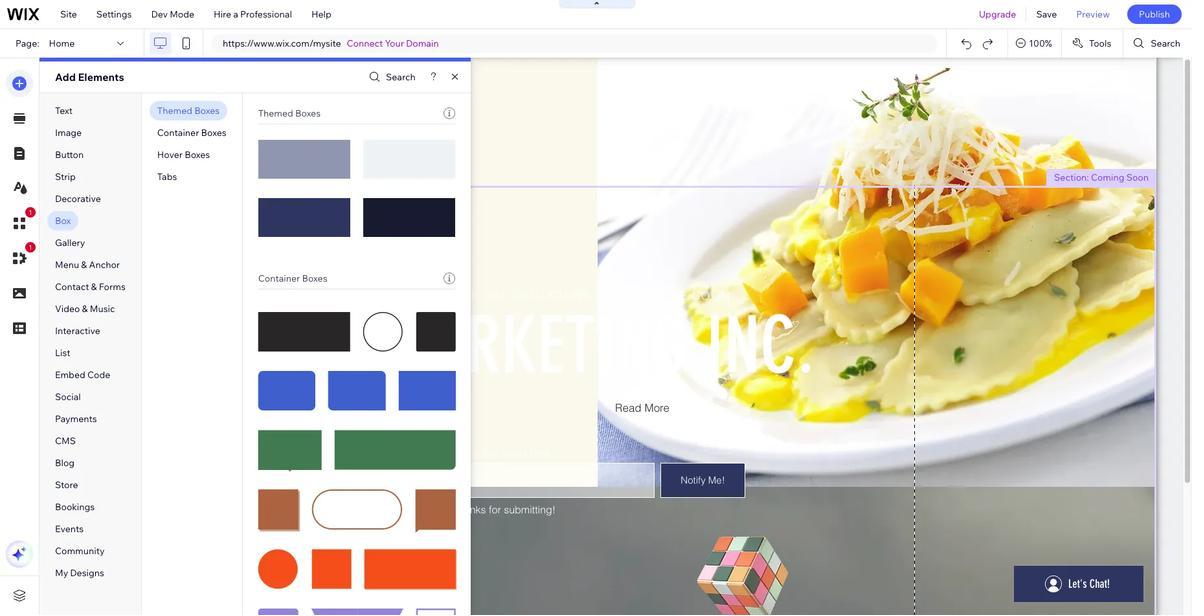 Task type: describe. For each thing, give the bounding box(es) containing it.
my
[[55, 567, 68, 579]]

1 1 button from the top
[[6, 207, 36, 237]]

2 1 from the top
[[28, 244, 32, 251]]

your
[[385, 38, 404, 49]]

0 horizontal spatial search button
[[366, 68, 416, 86]]

help
[[312, 8, 332, 20]]

tools button
[[1062, 29, 1124, 58]]

1 horizontal spatial container boxes
[[258, 273, 327, 284]]

menu & anchor
[[55, 259, 120, 271]]

1 horizontal spatial themed
[[258, 108, 293, 119]]

https://www.wix.com/mysite
[[223, 38, 341, 49]]

change
[[203, 322, 236, 334]]

add elements
[[55, 71, 124, 84]]

music
[[90, 303, 115, 315]]

video
[[55, 303, 80, 315]]

dev mode
[[151, 8, 194, 20]]

preview
[[1077, 8, 1110, 20]]

video & music
[[55, 303, 115, 315]]

save
[[1037, 8, 1057, 20]]

https://www.wix.com/mysite connect your domain
[[223, 38, 439, 49]]

community
[[55, 545, 105, 557]]

upgrade
[[979, 8, 1017, 20]]

designs
[[70, 567, 104, 579]]

embed
[[55, 369, 85, 381]]

image
[[55, 127, 82, 139]]

events
[[55, 523, 84, 535]]

tools
[[1090, 38, 1112, 49]]

hire
[[214, 8, 231, 20]]

0 horizontal spatial themed boxes
[[157, 105, 220, 117]]

domain
[[406, 38, 439, 49]]

coming
[[1092, 171, 1125, 183]]

strip
[[55, 171, 76, 183]]

0 vertical spatial container boxes
[[157, 127, 227, 139]]

soon
[[1127, 171, 1149, 183]]

site
[[60, 8, 77, 20]]

anchor
[[89, 259, 120, 271]]

code
[[87, 369, 110, 381]]

contact
[[55, 281, 89, 293]]

0 horizontal spatial container
[[157, 127, 199, 139]]

preview button
[[1067, 0, 1120, 29]]

save button
[[1027, 0, 1067, 29]]

professional
[[240, 8, 292, 20]]

home
[[49, 38, 75, 49]]

section:
[[1055, 171, 1089, 183]]

embed code
[[55, 369, 110, 381]]

change vector art
[[203, 322, 281, 334]]

hire a professional
[[214, 8, 292, 20]]



Task type: locate. For each thing, give the bounding box(es) containing it.
1 horizontal spatial search
[[1151, 38, 1181, 49]]

1 vertical spatial search
[[386, 71, 416, 83]]

container up art
[[258, 273, 300, 284]]

elements
[[78, 71, 124, 84]]

1 horizontal spatial themed boxes
[[258, 108, 321, 119]]

1 horizontal spatial search button
[[1124, 29, 1193, 58]]

& left forms
[[91, 281, 97, 293]]

0 horizontal spatial container boxes
[[157, 127, 227, 139]]

menu
[[55, 259, 79, 271]]

1 left box at the left of page
[[28, 209, 32, 216]]

boxes
[[194, 105, 220, 117], [295, 108, 321, 119], [201, 127, 227, 139], [185, 149, 210, 161], [302, 273, 327, 284]]

0 horizontal spatial search
[[386, 71, 416, 83]]

& for video
[[82, 303, 88, 315]]

1 vertical spatial 1 button
[[6, 242, 36, 272]]

& for menu
[[81, 259, 87, 271]]

1 vertical spatial &
[[91, 281, 97, 293]]

container
[[157, 127, 199, 139], [258, 273, 300, 284]]

text
[[55, 105, 73, 117]]

a
[[233, 8, 238, 20]]

mode
[[170, 8, 194, 20]]

tabs
[[157, 171, 177, 183]]

1 1 from the top
[[28, 209, 32, 216]]

hover boxes
[[157, 149, 210, 161]]

cms
[[55, 435, 76, 447]]

store
[[55, 479, 78, 491]]

search down the your
[[386, 71, 416, 83]]

contact & forms
[[55, 281, 126, 293]]

0 vertical spatial search button
[[1124, 29, 1193, 58]]

2 1 button from the top
[[6, 242, 36, 272]]

publish
[[1139, 8, 1171, 20]]

button
[[55, 149, 84, 161]]

100% button
[[1009, 29, 1062, 58]]

& for contact
[[91, 281, 97, 293]]

decorative
[[55, 193, 101, 205]]

1 left gallery
[[28, 244, 32, 251]]

interactive
[[55, 325, 100, 337]]

& right the menu
[[81, 259, 87, 271]]

1 vertical spatial search button
[[366, 68, 416, 86]]

0 vertical spatial &
[[81, 259, 87, 271]]

payments
[[55, 413, 97, 425]]

1 button left box at the left of page
[[6, 207, 36, 237]]

container up hover boxes
[[157, 127, 199, 139]]

0 vertical spatial search
[[1151, 38, 1181, 49]]

dev
[[151, 8, 168, 20]]

list
[[55, 347, 70, 359]]

search button down the your
[[366, 68, 416, 86]]

themed
[[157, 105, 192, 117], [258, 108, 293, 119]]

gallery
[[55, 237, 85, 249]]

container boxes up art
[[258, 273, 327, 284]]

search
[[1151, 38, 1181, 49], [386, 71, 416, 83]]

my designs
[[55, 567, 104, 579]]

container boxes up hover boxes
[[157, 127, 227, 139]]

forms
[[99, 281, 126, 293]]

connect
[[347, 38, 383, 49]]

hover
[[157, 149, 183, 161]]

1 button
[[6, 207, 36, 237], [6, 242, 36, 272]]

publish button
[[1128, 5, 1182, 24]]

0 vertical spatial 1 button
[[6, 207, 36, 237]]

0 vertical spatial 1
[[28, 209, 32, 216]]

search down publish button in the top of the page
[[1151, 38, 1181, 49]]

section: coming soon
[[1055, 171, 1149, 183]]

themed boxes
[[157, 105, 220, 117], [258, 108, 321, 119]]

search button down publish button in the top of the page
[[1124, 29, 1193, 58]]

1 vertical spatial container
[[258, 273, 300, 284]]

container boxes
[[157, 127, 227, 139], [258, 273, 327, 284]]

2 vertical spatial &
[[82, 303, 88, 315]]

search button
[[1124, 29, 1193, 58], [366, 68, 416, 86]]

1 vertical spatial container boxes
[[258, 273, 327, 284]]

add
[[55, 71, 76, 84]]

1
[[28, 209, 32, 216], [28, 244, 32, 251]]

1 vertical spatial 1
[[28, 244, 32, 251]]

100%
[[1030, 38, 1053, 49]]

1 horizontal spatial container
[[258, 273, 300, 284]]

art
[[267, 322, 281, 334]]

& right video
[[82, 303, 88, 315]]

0 vertical spatial container
[[157, 127, 199, 139]]

blog
[[55, 457, 75, 469]]

0 horizontal spatial themed
[[157, 105, 192, 117]]

settings
[[96, 8, 132, 20]]

1 button left the menu
[[6, 242, 36, 272]]

vector
[[238, 322, 265, 334]]

social
[[55, 391, 81, 403]]

box
[[55, 215, 71, 227]]

&
[[81, 259, 87, 271], [91, 281, 97, 293], [82, 303, 88, 315]]

bookings
[[55, 501, 95, 513]]



Task type: vqa. For each thing, say whether or not it's contained in the screenshot.
Show More button
no



